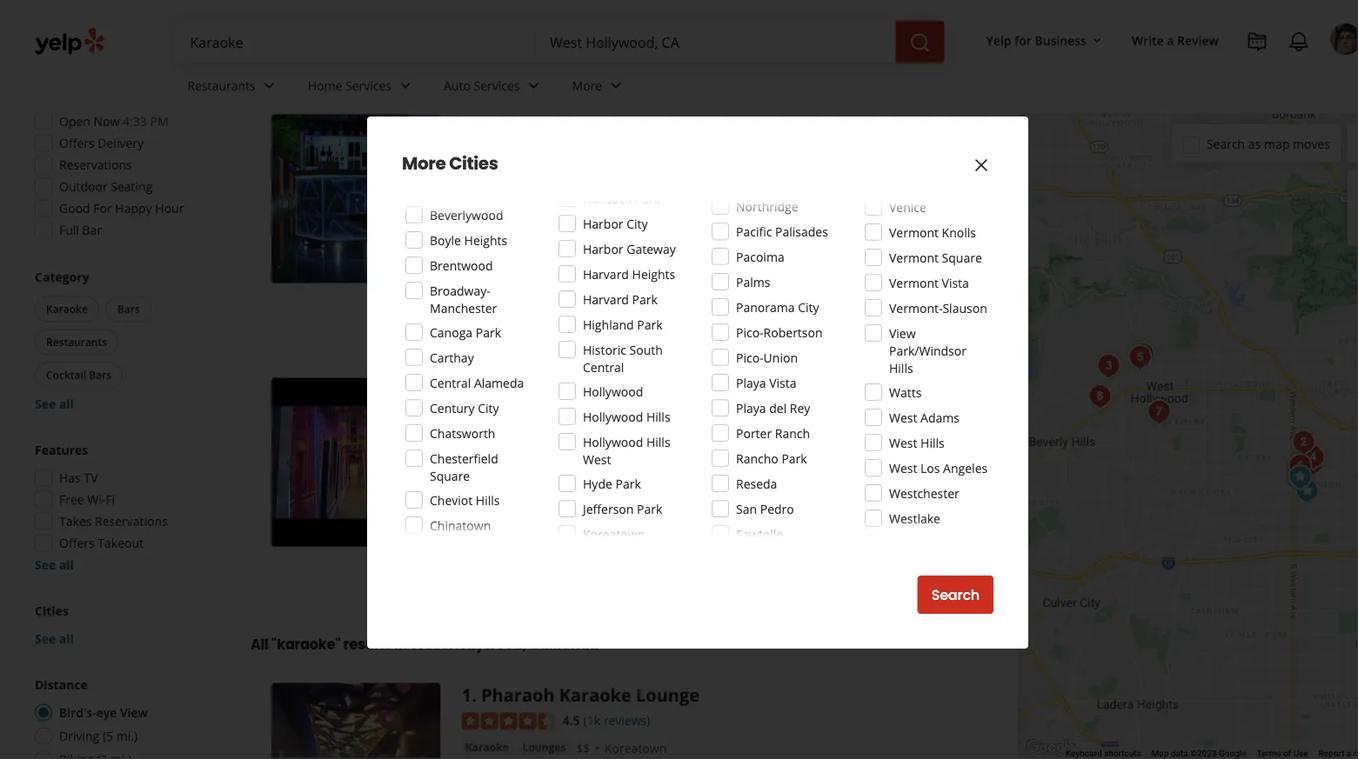Task type: vqa. For each thing, say whether or not it's contained in the screenshot.
left 16 free estimates v2 image
no



Task type: describe. For each thing, give the bounding box(es) containing it.
close image
[[971, 155, 992, 176]]

m
[[1354, 749, 1359, 759]]

knolls
[[942, 224, 976, 241]]

pm for rosen
[[561, 197, 579, 214]]

broadway-
[[430, 282, 491, 299]]

driving
[[59, 728, 99, 745]]

1 vertical spatial happy
[[598, 222, 635, 238]]

takes reservations
[[59, 513, 168, 530]]

google image
[[1023, 737, 1080, 760]]

0 vertical spatial rosen karaoke by pharaoh image
[[272, 114, 441, 284]]

pacoima
[[736, 248, 785, 265]]

vermont for vermont square
[[889, 249, 939, 266]]

slideshow element for rosen karaoke by pharaoh
[[272, 114, 441, 284]]

nice
[[691, 266, 714, 282]]

playa for playa del rey
[[736, 400, 766, 416]]

3 see from the top
[[35, 631, 56, 648]]

1 vertical spatial $$
[[577, 740, 590, 757]]

4.5 for (159 reviews)
[[563, 407, 580, 423]]

4.5 for (1k reviews)
[[563, 712, 580, 729]]

vermont for vermont knolls
[[889, 224, 939, 241]]

here
[[925, 512, 952, 529]]

0 horizontal spatial happy
[[115, 200, 152, 217]]

pedro
[[760, 501, 794, 517]]

yelp for business button
[[980, 24, 1111, 56]]

pm for palm
[[561, 461, 579, 478]]

yelp for business
[[987, 32, 1087, 48]]

karaoke up the (159
[[553, 378, 626, 402]]

beverlywood
[[430, 207, 503, 223]]

2 karaoke link from the top
[[462, 434, 512, 451]]

1 horizontal spatial palm tree karaoke 棕榈樹 ktv image
[[1290, 474, 1325, 509]]

canoga
[[430, 324, 473, 341]]

mother lode image
[[1083, 379, 1118, 414]]

karaoke down the "category"
[[46, 302, 88, 316]]

park/windsor
[[889, 342, 967, 359]]

san pedro
[[736, 501, 794, 517]]

a left m
[[1347, 749, 1352, 759]]

rosen karaoke by pharaoh image
[[1283, 460, 1318, 495]]

see for features
[[35, 557, 56, 574]]

group containing category
[[31, 268, 216, 413]]

home services
[[308, 77, 392, 94]]

2 vertical spatial koreatown
[[605, 740, 667, 757]]

private
[[479, 222, 519, 238]]

luxury
[[479, 485, 518, 502]]

karaoke button down 4.3 star rating image
[[462, 170, 512, 187]]

cocktail bars
[[46, 368, 112, 383]]

rey
[[790, 400, 811, 416]]

see all button for category
[[35, 396, 74, 413]]

hyde
[[583, 476, 613, 492]]

city for harbor city
[[627, 215, 648, 232]]

chinatown
[[430, 517, 491, 534]]

restaurants for restaurants link
[[188, 77, 256, 94]]

palm
[[462, 378, 506, 402]]

services for auto services
[[474, 77, 520, 94]]

keyboard
[[1066, 749, 1102, 759]]

until for tree
[[505, 461, 530, 478]]

hills for west hills
[[921, 435, 945, 451]]

full
[[59, 222, 79, 238]]

city for century city
[[478, 400, 499, 416]]

$$ button
[[82, 26, 125, 53]]

more link
[[589, 283, 621, 300]]

park for jefferson park
[[637, 501, 663, 517]]

panorama
[[736, 299, 795, 315]]

west for west adams
[[889, 409, 918, 426]]

i'm
[[580, 512, 597, 529]]

cheviot hills
[[430, 492, 500, 509]]

but
[[863, 512, 882, 529]]

large group friendly
[[557, 485, 672, 502]]

and up "we"
[[711, 512, 732, 529]]

playa del rey
[[736, 400, 811, 416]]

the den on sunset image
[[1126, 338, 1161, 372]]

delivery
[[98, 135, 144, 151]]

playa for playa vista
[[736, 375, 766, 391]]

previous image for "the
[[279, 189, 299, 210]]

6:00
[[534, 197, 558, 214]]

sponsored
[[251, 66, 326, 86]]

$
[[57, 32, 63, 47]]

24 chevron down v2 image for restaurants
[[259, 75, 280, 96]]

4.5 star rating image for $$
[[462, 713, 556, 730]]

hyde park
[[583, 476, 641, 492]]

my
[[522, 283, 539, 300]]

shortcuts
[[1105, 749, 1141, 759]]

all for category
[[59, 396, 74, 413]]

by
[[596, 114, 617, 138]]

hollywood hills
[[583, 409, 671, 425]]

vista for playa vista
[[770, 375, 797, 391]]

vermont for vermont vista
[[889, 275, 939, 291]]

karaoke button down the "category"
[[35, 296, 99, 322]]

16 happy hour specials v2 image
[[581, 223, 595, 237]]

$$ inside button
[[98, 32, 110, 47]]

karaoke down 4.3 star rating image
[[465, 171, 509, 185]]

park for hancock park
[[635, 190, 660, 207]]

rosen karaoke by pharaoh
[[462, 114, 695, 138]]

park for harvard park
[[632, 291, 658, 308]]

west for west hills
[[889, 435, 918, 451]]

fun!!!
[[543, 512, 577, 529]]

he
[[802, 266, 816, 282]]

rosen karaoke by pharaoh link
[[462, 114, 695, 138]]

the
[[847, 249, 868, 265]]

for
[[93, 200, 112, 217]]

blah blah karaoke image
[[1287, 426, 1322, 460]]

and up nice
[[687, 249, 709, 265]]

0 vertical spatial reservations
[[59, 157, 132, 173]]

pm inside group
[[150, 113, 168, 130]]

sort:
[[823, 4, 850, 21]]

home services link
[[294, 63, 430, 113]]

karaoke button down century city
[[462, 434, 512, 451]]

next image
[[413, 189, 434, 210]]

cheviot
[[430, 492, 473, 509]]

restaurants link
[[174, 63, 294, 113]]

closed until 6:00 pm
[[462, 197, 579, 214]]

seating
[[111, 178, 153, 195]]

1 vertical spatial of
[[877, 530, 889, 546]]

review
[[1178, 32, 1219, 48]]

in
[[394, 635, 408, 655]]

4.5 link for (1k
[[563, 711, 580, 729]]

west inside hollywood hills west
[[583, 451, 611, 468]]

outdoor for outdoor seating
[[479, 317, 522, 331]]

pacific palisades
[[736, 223, 828, 240]]

slideshow element for palm tree karaoke 棕榈樹 ktv
[[272, 378, 441, 548]]

3 see all from the top
[[35, 631, 74, 648]]

write a review
[[1132, 32, 1219, 48]]

auto services link
[[430, 63, 558, 113]]

harvard for harvard heights
[[583, 266, 629, 282]]

16 private events v2 image
[[462, 223, 476, 237]]

the inside spot was really pretty and they had a great songs. the rooms were clean and well kept the staff were so nice and polite and he even let me look around before my party…"
[[593, 266, 611, 282]]

westchester
[[889, 485, 960, 502]]

report a m link
[[1319, 749, 1359, 759]]

normally
[[600, 512, 651, 529]]

karaoke left the by
[[519, 114, 591, 138]]

0 vertical spatial koreatown
[[519, 434, 581, 451]]

heights for harvard heights
[[632, 266, 676, 282]]

pharaoh karaoke lounge link
[[481, 684, 700, 708]]

the good mic image
[[1092, 349, 1127, 384]]

16 luxury v2 image
[[462, 487, 476, 501]]

historic south central
[[583, 342, 663, 376]]

harbor city
[[583, 215, 648, 232]]

view park/windsor hills
[[889, 325, 967, 376]]

0 horizontal spatial view
[[120, 705, 148, 721]]

2 horizontal spatial of
[[1284, 749, 1292, 759]]

hancock park
[[583, 190, 660, 207]]

vermont square
[[889, 249, 982, 266]]

lounge
[[636, 684, 700, 708]]

(159 reviews)
[[584, 407, 658, 423]]

1 horizontal spatial were
[[912, 249, 940, 265]]

park for highland park
[[637, 316, 663, 333]]

1 hollywood from the top
[[583, 383, 643, 400]]

city for panorama city
[[798, 299, 819, 315]]

0 horizontal spatial central
[[430, 375, 471, 391]]

slauson
[[943, 300, 988, 316]]

0 horizontal spatial pharaoh
[[481, 684, 555, 708]]

restaurants for restaurants button
[[46, 335, 107, 349]]

3 see all button from the top
[[35, 631, 74, 648]]

all for features
[[59, 557, 74, 574]]

square for vermont square
[[942, 249, 982, 266]]

0 horizontal spatial the
[[481, 530, 500, 546]]

chesterfield
[[430, 450, 498, 467]]

3 all from the top
[[59, 631, 74, 648]]

jefferson
[[583, 501, 634, 517]]

and down "great"
[[777, 266, 799, 282]]

really inside "sooooo fun!!! i'm normally really shy and hate this type of thing but i came here the other night with some friends and we ended up having a blast. all of the colored lights are so…"
[[654, 512, 685, 529]]

search for search as map moves
[[1207, 136, 1246, 152]]

hills for hollywood hills
[[647, 409, 671, 425]]

map region
[[869, 0, 1359, 760]]

came
[[892, 512, 922, 529]]

1 vertical spatial cities
[[35, 603, 69, 620]]

karaoke up (1k
[[559, 684, 632, 708]]

pico- for union
[[736, 349, 764, 366]]

1 karaoke link from the top
[[462, 170, 512, 187]]

eye
[[96, 705, 117, 721]]

and down shy
[[674, 530, 696, 546]]

google
[[1219, 749, 1247, 759]]

0 vertical spatial pharaoh
[[621, 114, 695, 138]]

reviews) for (1k reviews)
[[604, 712, 650, 729]]

park for canoga park
[[476, 324, 501, 341]]

gateway
[[627, 241, 676, 257]]

keyboard shortcuts
[[1066, 749, 1141, 759]]

more cities
[[402, 151, 498, 176]]

user actions element
[[973, 22, 1359, 129]]

bars inside cocktail bars button
[[89, 368, 112, 383]]

terms
[[1257, 749, 1282, 759]]

terms of use link
[[1257, 749, 1309, 759]]



Task type: locate. For each thing, give the bounding box(es) containing it.
1 vertical spatial vista
[[770, 375, 797, 391]]

koreatown down jefferson
[[583, 526, 645, 543]]

more up next image
[[402, 151, 446, 176]]

historic
[[583, 342, 627, 358]]

1 services from the left
[[346, 77, 392, 94]]

west down west adams
[[889, 435, 918, 451]]

vermont up look
[[889, 249, 939, 266]]

blast.
[[826, 530, 857, 546]]

slideshow element
[[272, 114, 441, 284], [272, 378, 441, 548], [272, 684, 441, 760]]

search inside button
[[932, 586, 980, 605]]

0 horizontal spatial vista
[[770, 375, 797, 391]]

16 speech v2 image
[[462, 251, 476, 264]]

hollywood
[[583, 383, 643, 400], [583, 409, 643, 425], [583, 434, 643, 450]]

karaoke button down .
[[462, 739, 512, 757]]

2 until from the top
[[505, 461, 530, 478]]

outdoor inside group
[[59, 178, 108, 195]]

group containing cities
[[35, 603, 216, 648]]

all down cocktail on the left of the page
[[59, 396, 74, 413]]

west
[[889, 409, 918, 426], [889, 435, 918, 451], [583, 451, 611, 468], [889, 460, 918, 476], [410, 635, 446, 655]]

1 horizontal spatial city
[[627, 215, 648, 232]]

16 info v2 image
[[383, 69, 397, 83]]

some
[[597, 530, 628, 546]]

0 horizontal spatial rosen karaoke by pharaoh image
[[272, 114, 441, 284]]

until up private events
[[505, 197, 530, 214]]

cities inside dialog
[[449, 151, 498, 176]]

los
[[921, 460, 940, 476]]

vermont down the venice
[[889, 224, 939, 241]]

vermont vista
[[889, 275, 969, 291]]

1 horizontal spatial square
[[942, 249, 982, 266]]

group containing features
[[30, 442, 216, 574]]

services right auto
[[474, 77, 520, 94]]

info icon image
[[718, 222, 732, 236], [718, 222, 732, 236]]

other
[[503, 530, 534, 546]]

clean
[[481, 266, 511, 282]]

1 vertical spatial until
[[505, 461, 530, 478]]

karaoke
[[510, 249, 560, 265]]

2 previous image from the top
[[279, 758, 299, 760]]

0 horizontal spatial bars
[[89, 368, 112, 383]]

san
[[736, 501, 757, 517]]

0 vertical spatial see all
[[35, 396, 74, 413]]

heights for boyle heights
[[464, 232, 508, 248]]

more for more cities
[[402, 151, 446, 176]]

report a m
[[1319, 749, 1359, 759]]

1 horizontal spatial pharaoh
[[621, 114, 695, 138]]

city up harbor gateway
[[627, 215, 648, 232]]

see all for features
[[35, 557, 74, 574]]

a right write in the top of the page
[[1167, 32, 1174, 48]]

4.5 link
[[563, 405, 580, 424], [563, 711, 580, 729]]

3 hollywood from the top
[[583, 434, 643, 450]]

24 chevron down v2 image inside auto services link
[[524, 75, 544, 96]]

(159
[[584, 407, 608, 423]]

1 24 chevron down v2 image from the left
[[395, 75, 416, 96]]

cities down rosen
[[449, 151, 498, 176]]

1 horizontal spatial central
[[583, 359, 624, 376]]

has tv
[[59, 470, 98, 487]]

pretty
[[650, 249, 684, 265]]

square
[[942, 249, 982, 266], [430, 468, 470, 484]]

24 chevron down v2 image for home services
[[395, 75, 416, 96]]

pharaoh karaoke lounge image
[[1283, 449, 1318, 484], [1283, 449, 1318, 484]]

0 horizontal spatial services
[[346, 77, 392, 94]]

more up rosen karaoke by pharaoh
[[572, 77, 602, 94]]

having
[[776, 530, 813, 546]]

west right in
[[410, 635, 446, 655]]

palms
[[736, 274, 771, 290]]

0 vertical spatial see
[[35, 396, 56, 413]]

west adams
[[889, 409, 960, 426]]

2 pico- from the top
[[736, 349, 764, 366]]

view down vermont-
[[889, 325, 916, 342]]

rooms
[[872, 249, 908, 265]]

0 vertical spatial square
[[942, 249, 982, 266]]

2 vertical spatial slideshow element
[[272, 684, 441, 760]]

1 playa from the top
[[736, 375, 766, 391]]

1 . pharaoh karaoke lounge
[[462, 684, 700, 708]]

1 previous image from the top
[[279, 189, 299, 210]]

3 slideshow element from the top
[[272, 684, 441, 760]]

1 vertical spatial rosen karaoke by pharaoh image
[[1283, 460, 1318, 495]]

1 horizontal spatial happy
[[598, 222, 635, 238]]

2 4.5 from the top
[[563, 712, 580, 729]]

central inside historic south central
[[583, 359, 624, 376]]

group containing open now
[[30, 85, 216, 244]]

park for hyde park
[[616, 476, 641, 492]]

1 horizontal spatial bars
[[117, 302, 140, 316]]

search
[[1207, 136, 1246, 152], [932, 586, 980, 605]]

1 vertical spatial harvard
[[583, 291, 629, 308]]

bird's-eye view
[[59, 705, 148, 721]]

0 vertical spatial cities
[[449, 151, 498, 176]]

0 vertical spatial see all button
[[35, 396, 74, 413]]

rosen karaoke by pharaoh image
[[272, 114, 441, 284], [1283, 460, 1318, 495]]

1 until from the top
[[505, 197, 530, 214]]

0 vertical spatial $$
[[98, 32, 110, 47]]

4.5 star rating image
[[462, 407, 556, 425], [462, 713, 556, 730]]

night
[[537, 530, 566, 546]]

option group
[[30, 677, 216, 760]]

west up hyde on the left bottom of page
[[583, 451, 611, 468]]

reservations down offers delivery
[[59, 157, 132, 173]]

square down chesterfield
[[430, 468, 470, 484]]

0 vertical spatial heights
[[464, 232, 508, 248]]

data
[[1171, 749, 1189, 759]]

business categories element
[[174, 63, 1359, 113]]

0 vertical spatial offers
[[59, 135, 95, 151]]

0 vertical spatial vermont
[[889, 224, 939, 241]]

1 horizontal spatial of
[[877, 530, 889, 546]]

see all up distance
[[35, 631, 74, 648]]

1 vertical spatial harbor
[[583, 241, 624, 257]]

1 4.5 from the top
[[563, 407, 580, 423]]

tree
[[510, 378, 549, 402]]

notifications image
[[1289, 31, 1310, 52]]

0 horizontal spatial restaurants
[[46, 335, 107, 349]]

moves
[[1293, 136, 1331, 152]]

services for home services
[[346, 77, 392, 94]]

0 vertical spatial all
[[860, 530, 874, 546]]

"the karaoke
[[481, 249, 560, 265]]

4.5 star rating image for koreatown
[[462, 407, 556, 425]]

pico- for robertson
[[736, 324, 764, 341]]

2 harvard from the top
[[583, 291, 629, 308]]

1 vertical spatial were
[[643, 266, 671, 282]]

a inside spot was really pretty and they had a great songs. the rooms were clean and well kept the staff were so nice and polite and he even let me look around before my party…"
[[765, 249, 772, 265]]

3 vermont from the top
[[889, 275, 939, 291]]

city down alameda
[[478, 400, 499, 416]]

1 vertical spatial previous image
[[279, 758, 299, 760]]

2 24 chevron down v2 image from the left
[[524, 75, 544, 96]]

1 horizontal spatial heights
[[632, 266, 676, 282]]

outdoor seating
[[59, 178, 153, 195]]

4.5 link left the (159
[[563, 405, 580, 424]]

harbor gateway
[[583, 241, 676, 257]]

24 chevron down v2 image right "auto services" on the top left of the page
[[524, 75, 544, 96]]

2 4.5 star rating image from the top
[[462, 713, 556, 730]]

until for karaoke
[[505, 197, 530, 214]]

yelp
[[987, 32, 1012, 48]]

keyboard shortcuts button
[[1066, 748, 1141, 760]]

0 vertical spatial until
[[505, 197, 530, 214]]

0 vertical spatial were
[[912, 249, 940, 265]]

None search field
[[176, 21, 948, 63]]

hills
[[889, 360, 914, 376], [647, 409, 671, 425], [647, 434, 671, 450], [921, 435, 945, 451], [476, 492, 500, 509]]

1 see all button from the top
[[35, 396, 74, 413]]

16 speech v2 image
[[462, 514, 476, 528]]

all inside "sooooo fun!!! i'm normally really shy and hate this type of thing but i came here the other night with some friends and we ended up having a blast. all of the colored lights are so…"
[[860, 530, 874, 546]]

thing
[[830, 512, 859, 529]]

park down manchester
[[476, 324, 501, 341]]

closed up "16 luxury v2" icon
[[462, 461, 502, 478]]

2 4.5 link from the top
[[563, 711, 580, 729]]

this
[[764, 512, 785, 529]]

pharaoh right .
[[481, 684, 555, 708]]

hollywood for hollywood hills west
[[583, 434, 643, 450]]

1 vermont from the top
[[889, 224, 939, 241]]

really inside spot was really pretty and they had a great songs. the rooms were clean and well kept the staff were so nice and polite and he even let me look around before my party…"
[[616, 249, 647, 265]]

results
[[329, 66, 380, 86]]

4:33
[[123, 113, 147, 130]]

4.5 left (1k
[[563, 712, 580, 729]]

central down historic
[[583, 359, 624, 376]]

1 horizontal spatial restaurants
[[188, 77, 256, 94]]

1 horizontal spatial 24 chevron down v2 image
[[524, 75, 544, 96]]

0 vertical spatial pico-
[[736, 324, 764, 341]]

1 vertical spatial square
[[430, 468, 470, 484]]

2 slideshow element from the top
[[272, 378, 441, 548]]

0 vertical spatial outdoor
[[59, 178, 108, 195]]

hills up los
[[921, 435, 945, 451]]

1 vertical spatial city
[[798, 299, 819, 315]]

park down harvard heights
[[632, 291, 658, 308]]

of right type
[[816, 512, 827, 529]]

16 chevron down v2 image
[[1090, 34, 1104, 48]]

well
[[539, 266, 562, 282]]

see all button down takes
[[35, 557, 74, 574]]

pm right 6:00
[[561, 197, 579, 214]]

features
[[35, 442, 88, 459]]

2 closed from the top
[[462, 461, 502, 478]]

bars
[[117, 302, 140, 316], [89, 368, 112, 383]]

vista up slauson
[[942, 275, 969, 291]]

search image
[[910, 32, 931, 53]]

1 harvard from the top
[[583, 266, 629, 282]]

pharaoh right the by
[[621, 114, 695, 138]]

1 horizontal spatial search
[[1207, 136, 1246, 152]]

bars inside bars button
[[117, 302, 140, 316]]

0 horizontal spatial cities
[[35, 603, 69, 620]]

so…"
[[536, 547, 563, 564]]

2 playa from the top
[[736, 400, 766, 416]]

2 vermont from the top
[[889, 249, 939, 266]]

karaoke up chesterfield
[[465, 435, 509, 449]]

1 4.5 star rating image from the top
[[462, 407, 556, 425]]

see all button up distance
[[35, 631, 74, 648]]

2 horizontal spatial the
[[892, 530, 911, 546]]

karaoke link down century city
[[462, 434, 512, 451]]

1 pico- from the top
[[736, 324, 764, 341]]

heights up "the
[[464, 232, 508, 248]]

search for search
[[932, 586, 980, 605]]

0 vertical spatial really
[[616, 249, 647, 265]]

home
[[308, 77, 342, 94]]

view up the mi.) at the left
[[120, 705, 148, 721]]

$$ down (1k
[[577, 740, 590, 757]]

more inside dialog
[[402, 151, 446, 176]]

harvard for harvard park
[[583, 291, 629, 308]]

fi
[[106, 492, 115, 508]]

kept
[[565, 266, 590, 282]]

group
[[592, 485, 626, 502]]

adams
[[921, 409, 960, 426]]

restaurants up cocktail bars
[[46, 335, 107, 349]]

24 chevron down v2 image left home
[[259, 75, 280, 96]]

2 vertical spatial hollywood
[[583, 434, 643, 450]]

group
[[30, 85, 216, 244], [1348, 170, 1359, 246], [31, 268, 216, 413], [30, 442, 216, 574], [35, 603, 216, 648]]

0 vertical spatial harvard
[[583, 266, 629, 282]]

1 slideshow element from the top
[[272, 114, 441, 284]]

hills up the watts
[[889, 360, 914, 376]]

kiss kiss bang bang image
[[1295, 446, 1330, 481]]

24 chevron down v2 image left auto
[[395, 75, 416, 96]]

the naughty pig image
[[1123, 340, 1158, 375]]

1 vertical spatial pm
[[561, 197, 579, 214]]

playa up "porter"
[[736, 400, 766, 416]]

1 24 chevron down v2 image from the left
[[259, 75, 280, 96]]

offers down takes
[[59, 535, 95, 552]]

see all for category
[[35, 396, 74, 413]]

porter
[[736, 425, 772, 442]]

square for chesterfield square
[[430, 468, 470, 484]]

offers for offers takeout
[[59, 535, 95, 552]]

1 vertical spatial see
[[35, 557, 56, 574]]

reviews) right (1k
[[604, 712, 650, 729]]

24 chevron down v2 image for more
[[606, 75, 627, 96]]

outdoor for outdoor seating
[[59, 178, 108, 195]]

0 horizontal spatial square
[[430, 468, 470, 484]]

spot was really pretty and they had a great songs. the rooms were clean and well kept the staff were so nice and polite and he even let me look around before my party…"
[[481, 249, 958, 300]]

2 vertical spatial karaoke link
[[462, 739, 512, 757]]

0 horizontal spatial of
[[816, 512, 827, 529]]

outdoor seating
[[479, 317, 561, 331]]

0 vertical spatial vista
[[942, 275, 969, 291]]

0 vertical spatial search
[[1207, 136, 1246, 152]]

2 see all from the top
[[35, 557, 74, 574]]

2 vertical spatial see all
[[35, 631, 74, 648]]

1 horizontal spatial rosen karaoke by pharaoh image
[[1283, 460, 1318, 495]]

24 chevron down v2 image inside home services link
[[395, 75, 416, 96]]

1 vertical spatial vermont
[[889, 249, 939, 266]]

closed for palm tree karaoke 棕榈樹 ktv
[[462, 461, 502, 478]]

hollywood inside hollywood hills west
[[583, 434, 643, 450]]

sawtelle
[[736, 526, 783, 543]]

4.5 link for (159
[[563, 405, 580, 424]]

2 next image from the top
[[413, 758, 434, 760]]

previous image for $$
[[279, 758, 299, 760]]

pm right 4:33
[[150, 113, 168, 130]]

closed until 7:00 pm
[[462, 461, 579, 478]]

harbor down hancock
[[583, 215, 624, 232]]

pharaoh
[[621, 114, 695, 138], [481, 684, 555, 708]]

restaurants inside business categories element
[[188, 77, 256, 94]]

0 vertical spatial of
[[816, 512, 827, 529]]

and down "the karaoke
[[514, 266, 536, 282]]

more cities dialog
[[0, 0, 1359, 760]]

1 vertical spatial next image
[[413, 758, 434, 760]]

1 harbor from the top
[[583, 215, 624, 232]]

closed for rosen karaoke by pharaoh
[[462, 197, 502, 214]]

koreatown up 7:00
[[519, 434, 581, 451]]

watts
[[889, 384, 922, 401]]

1 vertical spatial reservations
[[95, 513, 168, 530]]

24 chevron down v2 image up the by
[[606, 75, 627, 96]]

©2023
[[1191, 749, 1217, 759]]

offers down open
[[59, 135, 95, 151]]

hills inside view park/windsor hills
[[889, 360, 914, 376]]

0 vertical spatial city
[[627, 215, 648, 232]]

pm right 7:00
[[561, 461, 579, 478]]

2 all from the top
[[59, 557, 74, 574]]

see for category
[[35, 396, 56, 413]]

hollywood down (159 reviews)
[[583, 434, 643, 450]]

1 offers from the top
[[59, 135, 95, 151]]

0 vertical spatial harbor
[[583, 215, 624, 232]]

were down 'pretty'
[[643, 266, 671, 282]]

(1k
[[584, 712, 601, 729]]

0 vertical spatial bars
[[117, 302, 140, 316]]

1 vertical spatial all
[[59, 557, 74, 574]]

reseda
[[736, 476, 778, 492]]

heights down 'pretty'
[[632, 266, 676, 282]]

2 offers from the top
[[59, 535, 95, 552]]

all up distance
[[59, 631, 74, 648]]

see all down cocktail on the left of the page
[[35, 396, 74, 413]]

24 chevron down v2 image
[[259, 75, 280, 96], [524, 75, 544, 96]]

vista down union
[[770, 375, 797, 391]]

park for rancho park
[[782, 450, 807, 467]]

2 services from the left
[[474, 77, 520, 94]]

0 vertical spatial reviews)
[[611, 407, 658, 423]]

until left 7:00
[[505, 461, 530, 478]]

1 horizontal spatial services
[[474, 77, 520, 94]]

hills for cheviot hills
[[476, 492, 500, 509]]

pico- up playa vista
[[736, 349, 764, 366]]

1 horizontal spatial all
[[860, 530, 874, 546]]

heights
[[464, 232, 508, 248], [632, 266, 676, 282]]

koreatown inside more cities dialog
[[583, 526, 645, 543]]

harvard up more
[[583, 266, 629, 282]]

reservations
[[59, 157, 132, 173], [95, 513, 168, 530]]

see all button for features
[[35, 557, 74, 574]]

view inside view park/windsor hills
[[889, 325, 916, 342]]

"sooooo fun!!! i'm normally really shy and hate this type of thing but i came here the other night with some friends and we ended up having a blast. all of the colored lights are so…"
[[481, 512, 957, 564]]

hills inside hollywood hills west
[[647, 434, 671, 450]]

hollywood down palm tree karaoke 棕榈樹 ktv link
[[583, 409, 643, 425]]

alameda
[[474, 375, 524, 391]]

24 chevron down v2 image
[[395, 75, 416, 96], [606, 75, 627, 96]]

4.5 star rating image down .
[[462, 713, 556, 730]]

24 chevron down v2 image inside restaurants link
[[259, 75, 280, 96]]

1 see all from the top
[[35, 396, 74, 413]]

square inside chesterfield square
[[430, 468, 470, 484]]

vermont-slauson
[[889, 300, 988, 316]]

previous image
[[279, 452, 299, 473]]

playa down pico-union
[[736, 375, 766, 391]]

closed
[[462, 197, 502, 214], [462, 461, 502, 478]]

0 horizontal spatial really
[[616, 249, 647, 265]]

0 vertical spatial next image
[[413, 452, 434, 473]]

outdoor
[[59, 178, 108, 195], [479, 317, 522, 331]]

vermont-
[[889, 300, 943, 316]]

4.5 star rating image down the tree
[[462, 407, 556, 425]]

previous image
[[279, 189, 299, 210], [279, 758, 299, 760]]

next image for $$
[[413, 758, 434, 760]]

offers for offers delivery
[[59, 135, 95, 151]]

koreatown down (1k reviews)
[[605, 740, 667, 757]]

all left '"karaoke"'
[[251, 635, 269, 655]]

2 see all button from the top
[[35, 557, 74, 574]]

restaurants down $$$$ button
[[188, 77, 256, 94]]

karaoke link down .
[[462, 739, 512, 757]]

2 vertical spatial see all button
[[35, 631, 74, 648]]

24 chevron down v2 image inside more link
[[606, 75, 627, 96]]

of down i
[[877, 530, 889, 546]]

let
[[850, 266, 864, 282]]

2 24 chevron down v2 image from the left
[[606, 75, 627, 96]]

more inside business categories element
[[572, 77, 602, 94]]

3 karaoke link from the top
[[462, 739, 512, 757]]

1 closed from the top
[[462, 197, 502, 214]]

vermont knolls
[[889, 224, 976, 241]]

hollywood for hollywood hills
[[583, 409, 643, 425]]

park
[[635, 190, 660, 207], [632, 291, 658, 308], [637, 316, 663, 333], [476, 324, 501, 341], [782, 450, 807, 467], [616, 476, 641, 492], [637, 501, 663, 517]]

a inside "element"
[[1167, 32, 1174, 48]]

1 vertical spatial all
[[251, 635, 269, 655]]

0 horizontal spatial $$
[[98, 32, 110, 47]]

hills for hollywood hills west
[[647, 434, 671, 450]]

2 hollywood from the top
[[583, 409, 643, 425]]

1 horizontal spatial view
[[889, 325, 916, 342]]

0 vertical spatial more
[[572, 77, 602, 94]]

0 vertical spatial view
[[889, 325, 916, 342]]

1 4.5 link from the top
[[563, 405, 580, 424]]

west for west los angeles
[[889, 460, 918, 476]]

1 next image from the top
[[413, 452, 434, 473]]

1 vertical spatial more
[[402, 151, 446, 176]]

hills down hollywood hills
[[647, 434, 671, 450]]

next image for "sooooo fun!!! i'm normally really shy and hate this type of thing but i came here the other night with some friends and we ended up having a blast. all of the colored lights are so…"
[[413, 452, 434, 473]]

(1k reviews)
[[584, 712, 650, 729]]

2 vertical spatial vermont
[[889, 275, 939, 291]]

happy down seating
[[115, 200, 152, 217]]

24 chevron down v2 image for auto services
[[524, 75, 544, 96]]

1 vertical spatial view
[[120, 705, 148, 721]]

hancock
[[583, 190, 632, 207]]

see all down takes
[[35, 557, 74, 574]]

2 horizontal spatial city
[[798, 299, 819, 315]]

harvard
[[583, 266, 629, 282], [583, 291, 629, 308]]

park up friends
[[637, 501, 663, 517]]

reservations up takeout
[[95, 513, 168, 530]]

map
[[1265, 136, 1290, 152]]

karaoke down .
[[465, 740, 509, 755]]

1 horizontal spatial vista
[[942, 275, 969, 291]]

search button
[[918, 576, 994, 614]]

(5
[[103, 728, 113, 745]]

0 horizontal spatial 24 chevron down v2 image
[[395, 75, 416, 96]]

hate
[[735, 512, 761, 529]]

and down they
[[717, 266, 739, 282]]

panorama city
[[736, 299, 819, 315]]

really up friends
[[654, 512, 685, 529]]

1 horizontal spatial 24 chevron down v2 image
[[606, 75, 627, 96]]

0 vertical spatial karaoke link
[[462, 170, 512, 187]]

bars button
[[106, 296, 151, 322]]

young dong nohrehbang image
[[1296, 440, 1331, 475]]

pacific
[[736, 223, 772, 240]]

0 horizontal spatial palm tree karaoke 棕榈樹 ktv image
[[272, 378, 441, 548]]

palm tree karaoke 棕榈樹 ktv image
[[272, 378, 441, 548], [1290, 474, 1325, 509]]

driving (5 mi.)
[[59, 728, 138, 745]]

1 all from the top
[[59, 396, 74, 413]]

the down the was
[[593, 266, 611, 282]]

1 see from the top
[[35, 396, 56, 413]]

projects image
[[1247, 31, 1268, 52]]

restaurants inside button
[[46, 335, 107, 349]]

were up around
[[912, 249, 940, 265]]

cities up distance
[[35, 603, 69, 620]]

1 vertical spatial closed
[[462, 461, 502, 478]]

2 vertical spatial city
[[478, 400, 499, 416]]

bars up restaurants button
[[117, 302, 140, 316]]

4.3 star rating image
[[462, 144, 556, 161]]

koreatown
[[519, 434, 581, 451], [583, 526, 645, 543], [605, 740, 667, 757]]

central down carthay
[[430, 375, 471, 391]]

really up harvard heights
[[616, 249, 647, 265]]

reviews) for (159 reviews)
[[611, 407, 658, 423]]

4.5 link left (1k
[[563, 711, 580, 729]]

kibitz room image
[[1142, 395, 1177, 430]]

search down colored
[[932, 586, 980, 605]]

vista for vermont vista
[[942, 275, 969, 291]]

$$ right $
[[98, 32, 110, 47]]

option group containing distance
[[30, 677, 216, 760]]

west down the watts
[[889, 409, 918, 426]]

next image
[[413, 452, 434, 473], [413, 758, 434, 760]]

reviews) inside 'link'
[[604, 712, 650, 729]]

services right home
[[346, 77, 392, 94]]

harbor for harbor gateway
[[583, 241, 624, 257]]

all down but
[[860, 530, 874, 546]]

park down ranch
[[782, 450, 807, 467]]

the down came
[[892, 530, 911, 546]]

closed up 16 private events v2 icon
[[462, 197, 502, 214]]

1 vertical spatial slideshow element
[[272, 378, 441, 548]]

1 vertical spatial 4.5 star rating image
[[462, 713, 556, 730]]

pico- down panorama
[[736, 324, 764, 341]]

a inside "sooooo fun!!! i'm normally really shy and hate this type of thing but i came here the other night with some friends and we ended up having a blast. all of the colored lights are so…"
[[817, 530, 823, 546]]

2 harbor from the top
[[583, 241, 624, 257]]

2 vertical spatial all
[[59, 631, 74, 648]]

happy up harbor gateway
[[598, 222, 635, 238]]

2 see from the top
[[35, 557, 56, 574]]

harbor for harbor city
[[583, 215, 624, 232]]

more for more
[[572, 77, 602, 94]]



